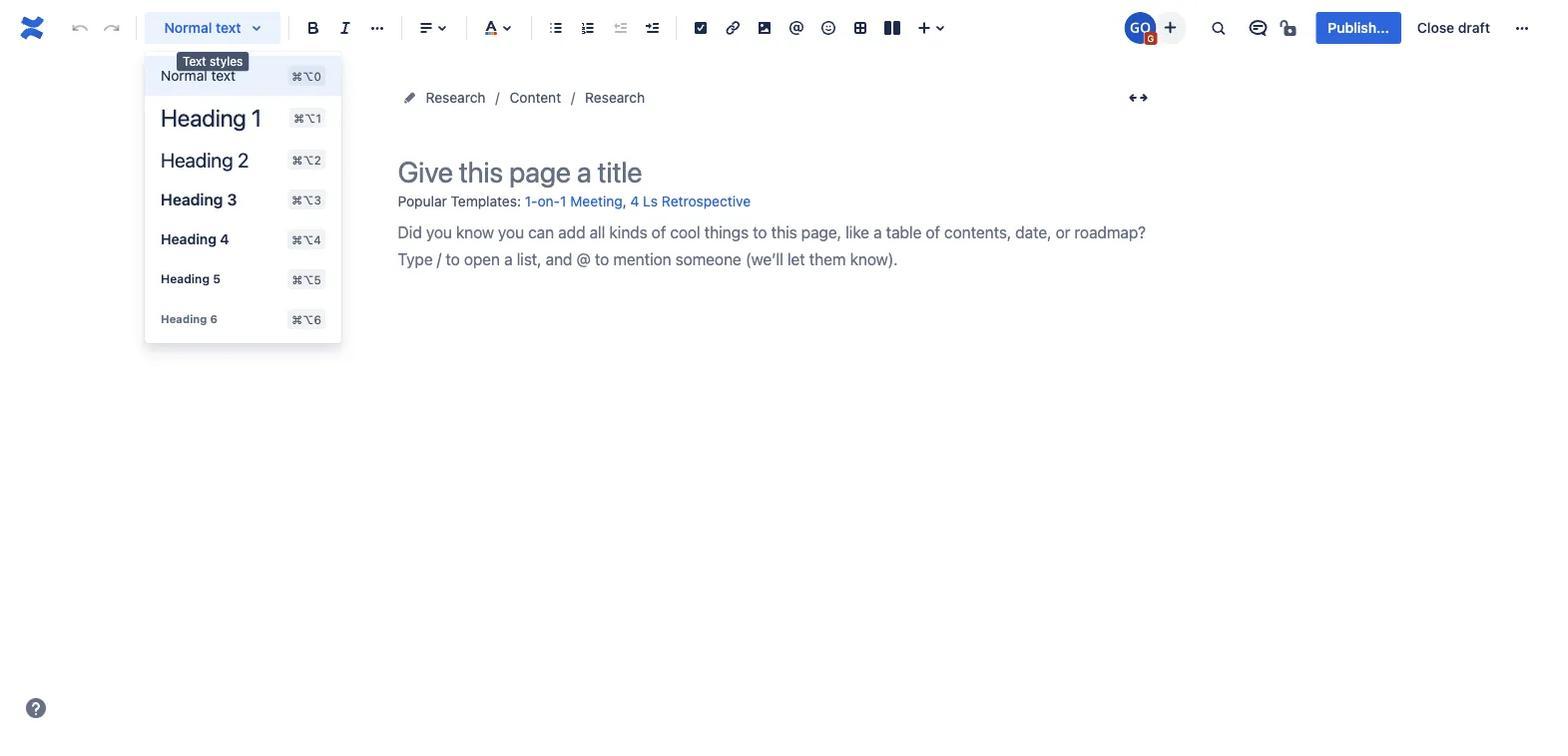 Task type: vqa. For each thing, say whether or not it's contained in the screenshot.


Task type: describe. For each thing, give the bounding box(es) containing it.
1-
[[525, 193, 538, 210]]

heading 3
[[161, 190, 237, 209]]

normal inside heading 1 group
[[161, 67, 207, 84]]

close draft
[[1417, 19, 1490, 36]]

more image
[[1510, 16, 1534, 40]]

italic ⌘i image
[[333, 16, 357, 40]]

⌘⌥0
[[292, 69, 321, 83]]

bullet list ⌘⇧8 image
[[544, 16, 568, 40]]

2
[[238, 148, 249, 171]]

⌘⌥4
[[292, 233, 321, 247]]

indent tab image
[[640, 16, 664, 40]]

⌘⌥1
[[294, 111, 321, 125]]

more formatting image
[[365, 16, 389, 40]]

content
[[510, 89, 561, 106]]

retrospective
[[662, 193, 751, 210]]

help image
[[24, 697, 48, 721]]

align left image
[[414, 16, 438, 40]]

emoji image
[[816, 16, 840, 40]]

undo ⌘z image
[[68, 16, 92, 40]]

outdent ⇧tab image
[[608, 16, 632, 40]]

publish...
[[1328, 19, 1389, 36]]

⌘⌥6
[[292, 312, 321, 326]]

publish... button
[[1316, 12, 1401, 44]]

redo ⌘⇧z image
[[100, 16, 124, 40]]

popular templates: 1-on-1 meeting , 4 ls retrospective
[[398, 193, 751, 210]]

1-on-1 meeting button
[[525, 186, 623, 219]]

gary orlando image
[[1124, 12, 1156, 44]]

Give this page a title text field
[[398, 156, 1156, 189]]

research for 2nd research link from the right
[[426, 89, 486, 106]]

normal inside popup button
[[164, 19, 212, 36]]

1 inside popular templates: 1-on-1 meeting , 4 ls retrospective
[[560, 193, 566, 210]]

close draft button
[[1405, 12, 1502, 44]]

1 inside group
[[251, 103, 262, 131]]

find and replace image
[[1206, 16, 1230, 40]]

action item image
[[689, 16, 713, 40]]

comment icon image
[[1246, 16, 1270, 40]]

4 inside heading 1 group
[[220, 231, 229, 248]]

draft
[[1458, 19, 1490, 36]]

link image
[[721, 16, 745, 40]]

heading 1
[[161, 103, 262, 131]]

add image, video, or file image
[[753, 16, 777, 40]]

heading for heading 2
[[161, 148, 233, 171]]

invite to edit image
[[1158, 15, 1182, 39]]

text styles
[[183, 54, 243, 68]]

table image
[[848, 16, 872, 40]]

heading for heading 5
[[161, 272, 210, 286]]

heading for heading 1
[[161, 103, 246, 131]]

styles
[[210, 54, 243, 68]]



Task type: locate. For each thing, give the bounding box(es) containing it.
text up styles at the left of the page
[[216, 19, 241, 36]]

0 vertical spatial normal text
[[164, 19, 241, 36]]

4 ls retrospective button
[[630, 186, 751, 219]]

heading up heading 3
[[161, 148, 233, 171]]

4 right , at the top left
[[630, 193, 639, 210]]

0 vertical spatial 1
[[251, 103, 262, 131]]

make page full-width image
[[1126, 86, 1150, 110]]

1 vertical spatial normal
[[161, 67, 207, 84]]

text styles tooltip
[[177, 52, 249, 71]]

1 horizontal spatial research
[[585, 89, 645, 106]]

heading 1 group
[[145, 56, 341, 339]]

4 heading from the top
[[161, 231, 216, 248]]

0 vertical spatial 4
[[630, 193, 639, 210]]

4
[[630, 193, 639, 210], [220, 231, 229, 248]]

confluence image
[[16, 12, 48, 44]]

normal left styles at the left of the page
[[161, 67, 207, 84]]

normal up text at the top of page
[[164, 19, 212, 36]]

5 heading from the top
[[161, 272, 210, 286]]

1 left ⌘⌥1
[[251, 103, 262, 131]]

meeting
[[570, 193, 623, 210]]

normal
[[164, 19, 212, 36], [161, 67, 207, 84]]

move this page image
[[402, 90, 418, 106]]

0 vertical spatial normal
[[164, 19, 212, 36]]

research link down outdent ⇧tab icon
[[585, 86, 645, 110]]

normal text up heading 1
[[161, 67, 236, 84]]

3
[[227, 190, 237, 209]]

no restrictions image
[[1278, 16, 1302, 40]]

numbered list ⌘⇧7 image
[[576, 16, 600, 40]]

research for second research link from the left
[[585, 89, 645, 106]]

on-
[[538, 193, 560, 210]]

1 research from the left
[[426, 89, 486, 106]]

research down outdent ⇧tab icon
[[585, 89, 645, 106]]

bold ⌘b image
[[301, 16, 325, 40]]

text right text at the top of page
[[211, 67, 236, 84]]

research link right the move this page image
[[426, 86, 486, 110]]

⌘⌥5
[[292, 272, 321, 286]]

1 horizontal spatial 4
[[630, 193, 639, 210]]

heading 2
[[161, 148, 249, 171]]

text
[[216, 19, 241, 36], [211, 67, 236, 84]]

4 inside popular templates: 1-on-1 meeting , 4 ls retrospective
[[630, 193, 639, 210]]

heading left the 5
[[161, 272, 210, 286]]

0 horizontal spatial research
[[426, 89, 486, 106]]

normal text up text at the top of page
[[164, 19, 241, 36]]

confluence image
[[16, 12, 48, 44]]

research right the move this page image
[[426, 89, 486, 106]]

normal text
[[164, 19, 241, 36], [161, 67, 236, 84]]

2 research from the left
[[585, 89, 645, 106]]

text
[[183, 54, 206, 68]]

heading 5
[[161, 272, 221, 286]]

0 horizontal spatial research link
[[426, 86, 486, 110]]

heading for heading 3
[[161, 190, 223, 209]]

2 heading from the top
[[161, 148, 233, 171]]

heading
[[161, 103, 246, 131], [161, 148, 233, 171], [161, 190, 223, 209], [161, 231, 216, 248], [161, 272, 210, 286], [161, 312, 207, 325]]

1 vertical spatial 1
[[560, 193, 566, 210]]

popular
[[398, 193, 447, 209]]

1 right 1-
[[560, 193, 566, 210]]

1 heading from the top
[[161, 103, 246, 131]]

5
[[213, 272, 221, 286]]

1 vertical spatial normal text
[[161, 67, 236, 84]]

heading 4
[[161, 231, 229, 248]]

0 vertical spatial text
[[216, 19, 241, 36]]

heading 6
[[161, 312, 218, 325]]

2 research link from the left
[[585, 86, 645, 110]]

research
[[426, 89, 486, 106], [585, 89, 645, 106]]

6
[[210, 312, 218, 325]]

content link
[[510, 86, 561, 110]]

normal text inside heading 1 group
[[161, 67, 236, 84]]

⌘⌥2
[[292, 153, 321, 167]]

heading for heading 4
[[161, 231, 216, 248]]

6 heading from the top
[[161, 312, 207, 325]]

close
[[1417, 19, 1454, 36]]

1 horizontal spatial research link
[[585, 86, 645, 110]]

normal text button
[[145, 6, 280, 50]]

text inside heading 1 group
[[211, 67, 236, 84]]

0 horizontal spatial 4
[[220, 231, 229, 248]]

,
[[623, 193, 627, 209]]

0 horizontal spatial 1
[[251, 103, 262, 131]]

ls
[[643, 193, 658, 210]]

mention image
[[785, 16, 808, 40]]

1 horizontal spatial 1
[[560, 193, 566, 210]]

heading left 3
[[161, 190, 223, 209]]

research link
[[426, 86, 486, 110], [585, 86, 645, 110]]

heading up the heading 5
[[161, 231, 216, 248]]

text inside popup button
[[216, 19, 241, 36]]

templates:
[[451, 193, 521, 209]]

1 vertical spatial 4
[[220, 231, 229, 248]]

4 up the 5
[[220, 231, 229, 248]]

1 vertical spatial text
[[211, 67, 236, 84]]

normal text inside popup button
[[164, 19, 241, 36]]

heading left the 6
[[161, 312, 207, 325]]

heading for heading 6
[[161, 312, 207, 325]]

Main content area, start typing to enter text. text field
[[398, 219, 1156, 273]]

⌘⌥3
[[292, 193, 321, 207]]

heading up heading 2
[[161, 103, 246, 131]]

1
[[251, 103, 262, 131], [560, 193, 566, 210]]

3 heading from the top
[[161, 190, 223, 209]]

layouts image
[[880, 16, 904, 40]]

1 research link from the left
[[426, 86, 486, 110]]



